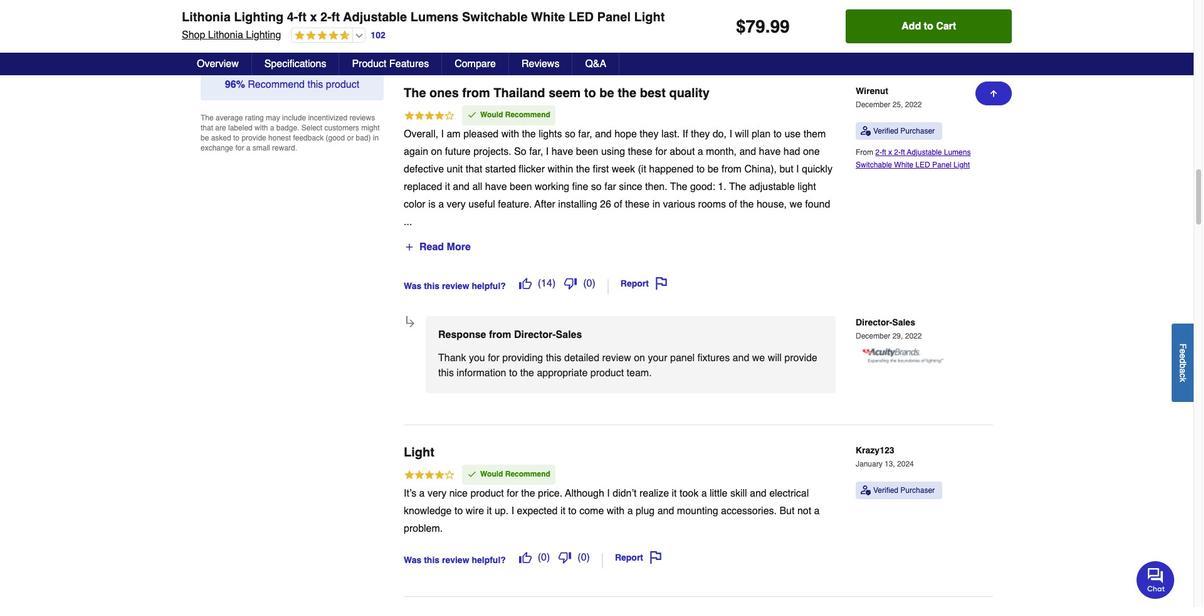 Task type: locate. For each thing, give the bounding box(es) containing it.
switchable for lithonia lighting 4-ft x 2-ft adjustable lumens switchable white led panel light
[[462, 10, 528, 24]]

first
[[593, 163, 609, 175]]

0 vertical spatial would
[[480, 110, 503, 119]]

0 horizontal spatial they
[[640, 128, 659, 140]]

0 vertical spatial so
[[565, 128, 576, 140]]

and inside thank you for providing this detailed review on your panel fixtures and we will provide this information to the appropriate product team.
[[733, 352, 750, 364]]

d
[[1178, 358, 1188, 363]]

in down then.
[[653, 199, 660, 210]]

and up using
[[595, 128, 612, 140]]

adjustable for lithonia lighting 4-ft x 2-ft adjustable lumens switchable white led panel light
[[343, 10, 407, 24]]

we right fixtures
[[752, 352, 765, 364]]

0 vertical spatial 2022
[[905, 100, 922, 109]]

would recommend for the ones from thailand seem to be the best quality
[[480, 110, 550, 119]]

on up team. at the right bottom
[[634, 352, 645, 364]]

0 horizontal spatial in
[[373, 133, 379, 142]]

adjustable inside 2-ft x 2-ft adjustable lumens switchable white led panel light
[[907, 148, 942, 156]]

so
[[565, 128, 576, 140], [591, 181, 602, 192]]

(
[[538, 278, 541, 289], [583, 278, 587, 289], [538, 552, 541, 563], [578, 552, 581, 563]]

december inside director-sales december 29, 2022
[[856, 332, 891, 341]]

1 vertical spatial that
[[466, 163, 482, 175]]

1 vertical spatial would recommend
[[480, 469, 550, 478]]

0 vertical spatial verified
[[874, 126, 899, 135]]

0 horizontal spatial that
[[201, 123, 213, 132]]

item number 2 5 3 5 4 7 4 and model number c p x   2 x 4   a l o 8   s w w 7   m 2 element
[[178, 23, 1016, 35]]

0 vertical spatial would recommend
[[480, 110, 550, 119]]

a up k
[[1178, 368, 1188, 373]]

item
[[178, 24, 195, 34]]

2 horizontal spatial product
[[591, 367, 624, 379]]

it down unit at top left
[[445, 181, 450, 192]]

of right rooms
[[729, 199, 737, 210]]

to inside button
[[924, 21, 934, 32]]

2 would recommend from the top
[[480, 469, 550, 478]]

1 4 stars image from the top
[[404, 110, 455, 123]]

x inside lithonia lighting 4-ft x 2-ft adjustable lumens switchable white led panel light item # 2535474 | model # cpx 2x4 alo8 sww7 m2
[[306, 5, 313, 19]]

0 vertical spatial verified purchaser
[[874, 126, 935, 135]]

useful
[[469, 199, 495, 210]]

light inside 2-ft x 2-ft adjustable lumens switchable white led panel light
[[954, 160, 970, 169]]

helpful? left thumb up icon
[[472, 281, 506, 291]]

light
[[631, 5, 661, 19], [634, 10, 665, 24], [954, 160, 970, 169], [404, 445, 434, 459]]

0 for light
[[581, 552, 587, 563]]

one
[[803, 146, 820, 157]]

0 horizontal spatial #
[[198, 24, 202, 34]]

product
[[326, 79, 359, 90], [591, 367, 624, 379], [471, 488, 504, 499]]

with inside it's a very nice product for the price. although i didn't realize it took a little skill and electrical knowledge to wire it up. i expected it to come with a plug and mounting accessories. but not a problem.
[[607, 505, 625, 517]]

with inside overall, i am pleased with the lights so far, and hope they last.  if they do, i will plan to use them again on future projects. so far, i have been using these for about a month, and have had one defective unit that started flicker within the first week (it happened to be from china), but i quickly replaced it and all have been working fine so far since then. the good:  1. the adjustable light color is a very useful feature.  after installing 26 of these in various rooms of the house, we found ...
[[501, 128, 519, 140]]

0 vertical spatial very
[[447, 199, 466, 210]]

1 horizontal spatial provide
[[785, 352, 818, 364]]

was for light
[[404, 555, 422, 565]]

2 vertical spatial product
[[471, 488, 504, 499]]

white inside lithonia lighting 4-ft x 2-ft adjustable lumens switchable white led panel light item # 2535474 | model # cpx 2x4 alo8 sww7 m2
[[527, 5, 562, 19]]

verified purchaser icon image for the ones from thailand seem to be the best quality
[[861, 126, 871, 136]]

0 vertical spatial be
[[600, 86, 614, 100]]

far,
[[578, 128, 592, 140], [529, 146, 543, 157]]

recommend
[[248, 79, 305, 90], [505, 110, 550, 119], [505, 469, 550, 478]]

0 horizontal spatial on
[[431, 146, 442, 157]]

2 horizontal spatial with
[[607, 505, 625, 517]]

verified down 13, at bottom right
[[874, 486, 899, 495]]

1 was from the top
[[404, 281, 422, 291]]

0 vertical spatial was
[[404, 281, 422, 291]]

and right fixtures
[[733, 352, 750, 364]]

1 vertical spatial was
[[404, 555, 422, 565]]

2 helpful? from the top
[[472, 555, 506, 565]]

0 vertical spatial 4 stars image
[[404, 110, 455, 123]]

team.
[[627, 367, 652, 379]]

panel
[[594, 5, 627, 19], [597, 10, 631, 24], [933, 160, 952, 169]]

1 horizontal spatial sales
[[893, 317, 916, 327]]

verified down 25,
[[874, 126, 899, 135]]

lumens for lithonia lighting 4-ft x 2-ft adjustable lumens switchable white led panel light item # 2535474 | model # cpx 2x4 alo8 sww7 m2
[[407, 5, 455, 19]]

from up checkmark image
[[462, 86, 490, 100]]

adjustable inside lithonia lighting 4-ft x 2-ft adjustable lumens switchable white led panel light item # 2535474 | model # cpx 2x4 alo8 sww7 m2
[[339, 5, 403, 19]]

wire
[[466, 505, 484, 517]]

0 horizontal spatial provide
[[242, 133, 266, 142]]

1 vertical spatial report button
[[611, 547, 667, 568]]

) for thumb up image
[[547, 552, 550, 563]]

2022 right 29,
[[905, 332, 922, 341]]

( 0 ) for the ones from thailand seem to be the best quality
[[583, 278, 596, 289]]

) right thumb up image
[[547, 552, 550, 563]]

very right is at the left of the page
[[447, 199, 466, 210]]

verified for the ones from thailand seem to be the best quality
[[874, 126, 899, 135]]

1 vertical spatial we
[[752, 352, 765, 364]]

the up expected
[[521, 488, 535, 499]]

1 vertical spatial december
[[856, 332, 891, 341]]

was this review helpful? for the ones from thailand seem to be the best quality
[[404, 281, 506, 291]]

write
[[257, 26, 282, 37]]

1 verified from the top
[[874, 126, 899, 135]]

product for this
[[326, 79, 359, 90]]

lumens for lithonia lighting 4-ft x 2-ft adjustable lumens switchable white led panel light
[[411, 10, 459, 24]]

would recommend up up.
[[480, 469, 550, 478]]

review
[[473, 4, 508, 15], [293, 26, 328, 37]]

lithonia lighting 4-ft x 2-ft adjustable lumens switchable white led panel light item # 2535474 | model # cpx 2x4 alo8 sww7 m2
[[178, 5, 661, 34]]

and right 'skill'
[[750, 488, 767, 499]]

review for light
[[442, 555, 469, 565]]

1 vertical spatial was this review helpful?
[[404, 555, 506, 565]]

1 vertical spatial would
[[480, 469, 503, 478]]

lumens
[[407, 5, 455, 19], [411, 10, 459, 24], [944, 148, 971, 156]]

1 verified purchaser icon image from the top
[[861, 126, 871, 136]]

this down thank
[[438, 367, 454, 379]]

0 vertical spatial review
[[442, 281, 469, 291]]

led
[[565, 5, 590, 19], [569, 10, 594, 24], [916, 160, 930, 169]]

0 right 14
[[587, 278, 592, 289]]

1 horizontal spatial product
[[471, 488, 504, 499]]

for down 'labeled'
[[235, 143, 244, 152]]

1 helpful? from the top
[[472, 281, 506, 291]]

1 vertical spatial verified purchaser icon image
[[861, 485, 871, 495]]

#
[[198, 24, 202, 34], [271, 24, 276, 34]]

helpful? left thumb up image
[[472, 555, 506, 565]]

0 horizontal spatial with
[[255, 123, 268, 132]]

the right 1.
[[729, 181, 747, 192]]

2- right the from
[[894, 148, 901, 156]]

recommend for the ones from thailand seem to be the best quality
[[505, 110, 550, 119]]

director-
[[856, 317, 893, 327], [514, 329, 556, 340]]

lumens inside lithonia lighting 4-ft x 2-ft adjustable lumens switchable white led panel light item # 2535474 | model # cpx 2x4 alo8 sww7 m2
[[407, 5, 455, 19]]

shop lithonia lighting down '2535474'
[[178, 40, 277, 51]]

0 vertical spatial provide
[[242, 133, 266, 142]]

1 vertical spatial from
[[722, 163, 742, 175]]

panel for lithonia lighting 4-ft x 2-ft adjustable lumens switchable white led panel light
[[597, 10, 631, 24]]

0 vertical spatial product
[[326, 79, 359, 90]]

january
[[856, 460, 883, 469]]

reviews button
[[509, 53, 573, 75]]

thumb down image
[[565, 277, 577, 290], [559, 551, 571, 564]]

1 would recommend from the top
[[480, 110, 550, 119]]

feature.
[[498, 199, 532, 210]]

0 vertical spatial in
[[373, 133, 379, 142]]

0 vertical spatial thumb down image
[[565, 277, 577, 290]]

we
[[790, 199, 803, 210], [752, 352, 765, 364]]

102 right 'sww7'
[[371, 30, 385, 40]]

0 vertical spatial report button
[[616, 273, 672, 294]]

1 horizontal spatial review
[[473, 4, 508, 15]]

with down didn't at the bottom of the page
[[607, 505, 625, 517]]

1 horizontal spatial on
[[634, 352, 645, 364]]

1 verified purchaser from the top
[[874, 126, 935, 135]]

bad)
[[356, 133, 371, 142]]

0 vertical spatial recommend
[[248, 79, 305, 90]]

product inside it's a very nice product for the price. although i didn't realize it took a little skill and electrical knowledge to wire it up. i expected it to come with a plug and mounting accessories. but not a problem.
[[471, 488, 504, 499]]

4- for lithonia lighting 4-ft x 2-ft adjustable lumens switchable white led panel light
[[287, 10, 298, 24]]

1 horizontal spatial that
[[466, 163, 482, 175]]

2 would from the top
[[480, 469, 503, 478]]

1 vertical spatial verified
[[874, 486, 899, 495]]

1 vertical spatial flag image
[[650, 551, 662, 564]]

them
[[804, 128, 826, 140]]

0 horizontal spatial been
[[510, 181, 532, 192]]

2-ft x 2-ft adjustable lumens switchable white led panel light link
[[856, 148, 971, 169]]

0 vertical spatial director-
[[856, 317, 893, 327]]

led inside 2-ft x 2-ft adjustable lumens switchable white led panel light
[[916, 160, 930, 169]]

switchable inside lithonia lighting 4-ft x 2-ft adjustable lumens switchable white led panel light item # 2535474 | model # cpx 2x4 alo8 sww7 m2
[[458, 5, 524, 19]]

1 december from the top
[[856, 100, 891, 109]]

would right checkmark icon
[[480, 469, 503, 478]]

0 vertical spatial on
[[431, 146, 442, 157]]

provide inside thank you for providing this detailed review on your panel fixtures and we will provide this information to the appropriate product team.
[[785, 352, 818, 364]]

adjustable up heart outline image
[[343, 10, 407, 24]]

0 horizontal spatial review
[[293, 26, 328, 37]]

1 vertical spatial review
[[293, 26, 328, 37]]

mounting
[[677, 505, 718, 517]]

1 horizontal spatial in
[[653, 199, 660, 210]]

0 vertical spatial december
[[856, 100, 891, 109]]

( 14 )
[[538, 278, 556, 289]]

4 stars image
[[404, 110, 455, 123], [404, 469, 455, 483]]

verified purchaser down 2024 at the bottom of page
[[874, 486, 935, 495]]

may
[[266, 113, 280, 122]]

will
[[735, 128, 749, 140], [768, 352, 782, 364]]

1 of from the left
[[614, 199, 622, 210]]

these down since on the right
[[625, 199, 650, 210]]

for inside it's a very nice product for the price. although i didn't realize it took a little skill and electrical knowledge to wire it up. i expected it to come with a plug and mounting accessories. but not a problem.
[[507, 488, 519, 499]]

1 horizontal spatial director-
[[856, 317, 893, 327]]

thank you for providing this detailed review on your panel fixtures and we will provide this information to the appropriate product team.
[[438, 352, 818, 379]]

purchaser for the ones from thailand seem to be the best quality
[[901, 126, 935, 135]]

adjustable
[[749, 181, 795, 192]]

0 vertical spatial purchaser
[[901, 126, 935, 135]]

checkmark image
[[467, 469, 477, 479]]

on
[[431, 146, 442, 157], [634, 352, 645, 364]]

f e e d b a c k button
[[1172, 323, 1194, 402]]

1 horizontal spatial far,
[[578, 128, 592, 140]]

report for the ones from thailand seem to be the best quality
[[621, 278, 649, 288]]

quality
[[669, 86, 710, 100]]

switchable inside 2-ft x 2-ft adjustable lumens switchable white led panel light
[[856, 160, 892, 169]]

1 2022 from the top
[[905, 100, 922, 109]]

2 december from the top
[[856, 332, 891, 341]]

was this review helpful? down more
[[404, 281, 506, 291]]

1 horizontal spatial will
[[768, 352, 782, 364]]

2 was this review helpful? from the top
[[404, 555, 506, 565]]

0 horizontal spatial director-
[[514, 329, 556, 340]]

1 vertical spatial very
[[428, 488, 447, 499]]

using
[[601, 146, 625, 157]]

select
[[301, 123, 322, 132]]

switchable for lithonia lighting 4-ft x 2-ft adjustable lumens switchable white led panel light item # 2535474 | model # cpx 2x4 alo8 sww7 m2
[[458, 5, 524, 19]]

) right thumb up icon
[[552, 278, 556, 289]]

lithonia
[[178, 5, 227, 19], [182, 10, 231, 24], [208, 29, 243, 41], [204, 40, 239, 51]]

working
[[535, 181, 569, 192]]

99
[[770, 16, 790, 36]]

0 down come at bottom
[[581, 552, 587, 563]]

1 would from the top
[[480, 110, 503, 119]]

1 horizontal spatial have
[[552, 146, 573, 157]]

purchaser up 2-ft x 2-ft adjustable lumens switchable white led panel light
[[901, 126, 935, 135]]

of right 26
[[614, 199, 622, 210]]

but
[[780, 505, 795, 517]]

1 vertical spatial far,
[[529, 146, 543, 157]]

0 horizontal spatial we
[[752, 352, 765, 364]]

was up arrow right icon
[[404, 281, 422, 291]]

review down more
[[442, 281, 469, 291]]

1 vertical spatial in
[[653, 199, 660, 210]]

( down come at bottom
[[578, 552, 581, 563]]

1 purchaser from the top
[[901, 126, 935, 135]]

been up feature.
[[510, 181, 532, 192]]

) down come at bottom
[[587, 552, 590, 563]]

2 horizontal spatial be
[[708, 163, 719, 175]]

this
[[308, 79, 323, 90], [424, 281, 440, 291], [546, 352, 562, 364], [438, 367, 454, 379], [424, 555, 440, 565]]

to down providing
[[509, 367, 518, 379]]

verified purchaser icon image up the from
[[861, 126, 871, 136]]

add to cart button
[[846, 9, 1012, 43]]

adjustable up the m2 in the left top of the page
[[339, 5, 403, 19]]

2 purchaser from the top
[[901, 486, 935, 495]]

customer
[[423, 4, 470, 15]]

e up d
[[1178, 349, 1188, 353]]

1 vertical spatial provide
[[785, 352, 818, 364]]

2 was from the top
[[404, 555, 422, 565]]

the left house,
[[740, 199, 754, 210]]

2- inside lithonia lighting 4-ft x 2-ft adjustable lumens switchable white led panel light item # 2535474 | model # cpx 2x4 alo8 sww7 m2
[[317, 5, 328, 19]]

4.6 stars image
[[292, 30, 350, 42], [288, 40, 346, 52]]

be
[[600, 86, 614, 100], [201, 133, 209, 142], [708, 163, 719, 175]]

switchable
[[458, 5, 524, 19], [462, 10, 528, 24], [856, 160, 892, 169]]

they left last.
[[640, 128, 659, 140]]

lumens inside 2-ft x 2-ft adjustable lumens switchable white led panel light
[[944, 148, 971, 156]]

2022 right 25,
[[905, 100, 922, 109]]

we inside thank you for providing this detailed review on your panel fixtures and we will provide this information to the appropriate product team.
[[752, 352, 765, 364]]

helpful? for light
[[472, 555, 506, 565]]

light inside lithonia lighting 4-ft x 2-ft adjustable lumens switchable white led panel light item # 2535474 | model # cpx 2x4 alo8 sww7 m2
[[631, 5, 661, 19]]

led for lithonia lighting 4-ft x 2-ft adjustable lumens switchable white led panel light
[[569, 10, 594, 24]]

1 vertical spatial sales
[[556, 329, 582, 340]]

1 horizontal spatial been
[[576, 146, 599, 157]]

panel inside lithonia lighting 4-ft x 2-ft adjustable lumens switchable white led panel light item # 2535474 | model # cpx 2x4 alo8 sww7 m2
[[594, 5, 627, 19]]

0 horizontal spatial be
[[201, 133, 209, 142]]

1 vertical spatial been
[[510, 181, 532, 192]]

lighting down the write
[[242, 40, 277, 51]]

product up wire
[[471, 488, 504, 499]]

e up b
[[1178, 353, 1188, 358]]

the inside the average rating may include incentivized reviews that are labeled with a badge. select customers might be asked to provide honest feedback (good or bad) in exchange for a small reward.
[[201, 113, 214, 122]]

would recommend for light
[[480, 469, 550, 478]]

0 vertical spatial verified purchaser icon image
[[861, 126, 871, 136]]

verified purchaser icon image down january at the bottom right of the page
[[861, 485, 871, 495]]

1 horizontal spatial with
[[501, 128, 519, 140]]

shop lithonia lighting
[[182, 29, 281, 41], [178, 40, 277, 51]]

they right if
[[691, 128, 710, 140]]

0 vertical spatial review
[[473, 4, 508, 15]]

verified purchaser down 25,
[[874, 126, 935, 135]]

1 vertical spatial report
[[615, 552, 643, 562]]

102 customer review s
[[404, 4, 513, 15]]

a right not on the right of page
[[814, 505, 820, 517]]

i down lights on the left of the page
[[546, 146, 549, 157]]

product down detailed
[[591, 367, 624, 379]]

wirenut december 25, 2022
[[856, 86, 922, 109]]

very inside it's a very nice product for the price. although i didn't realize it took a little skill and electrical knowledge to wire it up. i expected it to come with a plug and mounting accessories. but not a problem.
[[428, 488, 447, 499]]

review for a
[[293, 26, 328, 37]]

1 vertical spatial on
[[634, 352, 645, 364]]

x up write a review
[[310, 10, 317, 24]]

are
[[215, 123, 226, 132]]

0 vertical spatial flag image
[[655, 277, 668, 290]]

review for customer
[[473, 4, 508, 15]]

2 # from the left
[[271, 24, 276, 34]]

0 vertical spatial been
[[576, 146, 599, 157]]

0 vertical spatial sales
[[893, 317, 916, 327]]

2-ft x 2-ft adjustable lumens switchable white led panel light
[[856, 148, 971, 169]]

26
[[600, 199, 611, 210]]

1 was this review helpful? from the top
[[404, 281, 506, 291]]

director-sales december 29, 2022
[[856, 317, 922, 341]]

2 2022 from the top
[[905, 332, 922, 341]]

0 vertical spatial report
[[621, 278, 649, 288]]

for inside the average rating may include incentivized reviews that are labeled with a badge. select customers might be asked to provide honest feedback (good or bad) in exchange for a small reward.
[[235, 143, 244, 152]]

fine
[[572, 181, 588, 192]]

shop down item
[[178, 40, 202, 51]]

december left 29,
[[856, 332, 891, 341]]

arrow right image
[[404, 317, 416, 329]]

since
[[619, 181, 643, 192]]

4 stars image for the ones from thailand seem to be the best quality
[[404, 110, 455, 123]]

adjustable right the from
[[907, 148, 942, 156]]

1 vertical spatial verified purchaser
[[874, 486, 935, 495]]

2 verified purchaser icon image from the top
[[861, 485, 871, 495]]

thumb down image for light
[[559, 551, 571, 564]]

1 horizontal spatial they
[[691, 128, 710, 140]]

2 verified from the top
[[874, 486, 899, 495]]

cart
[[936, 21, 956, 32]]

so left far
[[591, 181, 602, 192]]

sales up detailed
[[556, 329, 582, 340]]

sales up 29,
[[893, 317, 916, 327]]

these up the (it
[[628, 146, 653, 157]]

1 vertical spatial 2022
[[905, 332, 922, 341]]

1 vertical spatial helpful?
[[472, 555, 506, 565]]

4- inside lithonia lighting 4-ft x 2-ft adjustable lumens switchable white led panel light item # 2535474 | model # cpx 2x4 alo8 sww7 m2
[[283, 5, 294, 19]]

c
[[1178, 373, 1188, 377]]

4 stars image for light
[[404, 469, 455, 483]]

product down the product
[[326, 79, 359, 90]]

13,
[[885, 460, 895, 469]]

e
[[1178, 349, 1188, 353], [1178, 353, 1188, 358]]

was this review helpful? down problem.
[[404, 555, 506, 565]]

) for thumb down image associated with the ones from thailand seem to be the best quality
[[592, 278, 596, 289]]

will left plan
[[735, 128, 749, 140]]

to inside the average rating may include incentivized reviews that are labeled with a badge. select customers might be asked to provide honest feedback (good or bad) in exchange for a small reward.
[[233, 133, 240, 142]]

( 0 ) for light
[[578, 552, 590, 563]]

led inside lithonia lighting 4-ft x 2-ft adjustable lumens switchable white led panel light item # 2535474 | model # cpx 2x4 alo8 sww7 m2
[[565, 5, 590, 19]]

2 verified purchaser from the top
[[874, 486, 935, 495]]

flag image
[[655, 277, 668, 290], [650, 551, 662, 564]]

review
[[442, 281, 469, 291], [602, 352, 631, 364], [442, 555, 469, 565]]

verified purchaser icon image
[[861, 126, 871, 136], [861, 485, 871, 495]]

1 horizontal spatial we
[[790, 199, 803, 210]]

add
[[902, 21, 921, 32]]

replaced
[[404, 181, 442, 192]]

review down problem.
[[442, 555, 469, 565]]

and up china),
[[740, 146, 756, 157]]

( 0 ) right 14
[[583, 278, 596, 289]]

review for the ones from thailand seem to be the best quality
[[442, 281, 469, 291]]

0 vertical spatial from
[[462, 86, 490, 100]]

you
[[469, 352, 485, 364]]

1 horizontal spatial #
[[271, 24, 276, 34]]

0 vertical spatial that
[[201, 123, 213, 132]]

) right 14
[[592, 278, 596, 289]]

on inside overall, i am pleased with the lights so far, and hope they last.  if they do, i will plan to use them again on future projects. so far, i have been using these for about a month, and have had one defective unit that started flicker within the first week (it happened to be from china), but i quickly replaced it and all have been working fine so far since then. the good:  1. the adjustable light color is a very useful feature.  after installing 26 of these in various rooms of the house, we found ...
[[431, 146, 442, 157]]

write a review
[[257, 26, 328, 37]]

would recommend down thailand
[[480, 110, 550, 119]]

on inside thank you for providing this detailed review on your panel fixtures and we will provide this information to the appropriate product team.
[[634, 352, 645, 364]]

found
[[805, 199, 831, 210]]

2 4 stars image from the top
[[404, 469, 455, 483]]

provide
[[242, 133, 266, 142], [785, 352, 818, 364]]

would
[[480, 110, 503, 119], [480, 469, 503, 478]]

will inside thank you for providing this detailed review on your panel fixtures and we will provide this information to the appropriate product team.
[[768, 352, 782, 364]]

to inside thank you for providing this detailed review on your panel fixtures and we will provide this information to the appropriate product team.
[[509, 367, 518, 379]]

verified for light
[[874, 486, 899, 495]]

0 horizontal spatial product
[[326, 79, 359, 90]]

1 vertical spatial review
[[602, 352, 631, 364]]

price.
[[538, 488, 563, 499]]

recommend down specifications
[[248, 79, 305, 90]]

after
[[535, 199, 556, 210]]

review inside button
[[293, 26, 328, 37]]

in down might
[[373, 133, 379, 142]]

in
[[373, 133, 379, 142], [653, 199, 660, 210]]

2 vertical spatial recommend
[[505, 469, 550, 478]]

2 vertical spatial review
[[442, 555, 469, 565]]

krazy123
[[856, 445, 895, 455]]

1 vertical spatial recommend
[[505, 110, 550, 119]]

do,
[[713, 128, 727, 140]]

review up team. at the right bottom
[[602, 352, 631, 364]]

lighting
[[230, 5, 280, 19], [234, 10, 284, 24], [246, 29, 281, 41], [242, 40, 277, 51]]

0 horizontal spatial sales
[[556, 329, 582, 340]]

1 horizontal spatial of
[[729, 199, 737, 210]]

was down problem.
[[404, 555, 422, 565]]

far
[[605, 181, 616, 192]]

lighting up the model
[[230, 5, 280, 19]]

director- inside director-sales december 29, 2022
[[856, 317, 893, 327]]

so
[[514, 146, 527, 157]]

1 vertical spatial be
[[201, 133, 209, 142]]

lighting inside lithonia lighting 4-ft x 2-ft adjustable lumens switchable white led panel light item # 2535474 | model # cpx 2x4 alo8 sww7 m2
[[230, 5, 280, 19]]



Task type: vqa. For each thing, say whether or not it's contained in the screenshot.
leftmost our
no



Task type: describe. For each thing, give the bounding box(es) containing it.
( right thumb up image
[[538, 552, 541, 563]]

to left use
[[774, 128, 782, 140]]

2 e from the top
[[1178, 353, 1188, 358]]

although
[[565, 488, 604, 499]]

report for light
[[615, 552, 643, 562]]

plan
[[752, 128, 771, 140]]

week
[[612, 163, 635, 175]]

$ 79 . 99
[[736, 16, 790, 36]]

2- right 2x4
[[320, 10, 332, 24]]

96
[[225, 79, 236, 90]]

i right up.
[[511, 505, 514, 517]]

good:
[[690, 181, 715, 192]]

be inside the average rating may include incentivized reviews that are labeled with a badge. select customers might be asked to provide honest feedback (good or bad) in exchange for a small reward.
[[201, 133, 209, 142]]

this down read
[[424, 281, 440, 291]]

acuitybrandslighting image
[[856, 341, 950, 370]]

product inside thank you for providing this detailed review on your panel fixtures and we will provide this information to the appropriate product team.
[[591, 367, 624, 379]]

or
[[347, 133, 354, 142]]

a right about
[[698, 146, 703, 157]]

2 they from the left
[[691, 128, 710, 140]]

add to cart
[[902, 21, 956, 32]]

december inside wirenut december 25, 2022
[[856, 100, 891, 109]]

panel for lithonia lighting 4-ft x 2-ft adjustable lumens switchable white led panel light item # 2535474 | model # cpx 2x4 alo8 sww7 m2
[[594, 5, 627, 19]]

x for lithonia lighting 4-ft x 2-ft adjustable lumens switchable white led panel light item # 2535474 | model # cpx 2x4 alo8 sww7 m2
[[306, 5, 313, 19]]

1 they from the left
[[640, 128, 659, 140]]

purchaser for light
[[901, 486, 935, 495]]

led for lithonia lighting 4-ft x 2-ft adjustable lumens switchable white led panel light item # 2535474 | model # cpx 2x4 alo8 sww7 m2
[[565, 5, 590, 19]]

for inside overall, i am pleased with the lights so far, and hope they last.  if they do, i will plan to use them again on future projects. so far, i have been using these for about a month, and have had one defective unit that started flicker within the first week (it happened to be from china), but i quickly replaced it and all have been working fine so far since then. the good:  1. the adjustable light color is a very useful feature.  after installing 26 of these in various rooms of the house, we found ...
[[655, 146, 667, 157]]

a left little
[[701, 488, 707, 499]]

would for light
[[480, 469, 503, 478]]

the up various
[[670, 181, 688, 192]]

lithonia inside lithonia lighting 4-ft x 2-ft adjustable lumens switchable white led panel light item # 2535474 | model # cpx 2x4 alo8 sww7 m2
[[178, 5, 227, 19]]

house,
[[757, 199, 787, 210]]

this up the appropriate
[[546, 352, 562, 364]]

0 horizontal spatial far,
[[529, 146, 543, 157]]

plus image
[[404, 242, 415, 252]]

very inside overall, i am pleased with the lights so far, and hope they last.  if they do, i will plan to use them again on future projects. so far, i have been using these for about a month, and have had one defective unit that started flicker within the first week (it happened to be from china), but i quickly replaced it and all have been working fine so far since then. the good:  1. the adjustable light color is a very useful feature.  after installing 26 of these in various rooms of the house, we found ...
[[447, 199, 466, 210]]

0 for the ones from thailand seem to be the best quality
[[587, 278, 592, 289]]

happened
[[649, 163, 694, 175]]

read more
[[420, 241, 471, 253]]

product
[[352, 58, 387, 70]]

rooms
[[698, 199, 726, 210]]

electrical
[[770, 488, 809, 499]]

lithonia up overview button
[[208, 29, 243, 41]]

lighting right |
[[246, 29, 281, 41]]

within
[[548, 163, 573, 175]]

0 vertical spatial far,
[[578, 128, 592, 140]]

a left plug at the bottom right
[[627, 505, 633, 517]]

incentivized
[[308, 113, 347, 122]]

0 right thumb up image
[[541, 552, 547, 563]]

again
[[404, 146, 428, 157]]

2 of from the left
[[729, 199, 737, 210]]

hope
[[615, 128, 637, 140]]

and right plug at the bottom right
[[658, 505, 674, 517]]

thumb up image
[[519, 551, 532, 564]]

x inside 2-ft x 2-ft adjustable lumens switchable white led panel light
[[889, 148, 892, 156]]

krazy123 january 13, 2024
[[856, 445, 914, 469]]

customers
[[324, 123, 359, 132]]

would for the ones from thailand seem to be the best quality
[[480, 110, 503, 119]]

0 horizontal spatial so
[[565, 128, 576, 140]]

appropriate
[[537, 367, 588, 379]]

heart outline image
[[395, 38, 410, 53]]

with inside the average rating may include incentivized reviews that are labeled with a badge. select customers might be asked to provide honest feedback (good or bad) in exchange for a small reward.
[[255, 123, 268, 132]]

response from director-sales
[[438, 329, 582, 340]]

we inside overall, i am pleased with the lights so far, and hope they last.  if they do, i will plan to use them again on future projects. so far, i have been using these for about a month, and have had one defective unit that started flicker within the first week (it happened to be from china), but i quickly replaced it and all have been working fine so far since then. the good:  1. the adjustable light color is a very useful feature.  after installing 26 of these in various rooms of the house, we found ...
[[790, 199, 803, 210]]

it left up.
[[487, 505, 492, 517]]

be inside overall, i am pleased with the lights so far, and hope they last.  if they do, i will plan to use them again on future projects. so far, i have been using these for about a month, and have had one defective unit that started flicker within the first week (it happened to be from china), but i quickly replaced it and all have been working fine so far since then. the good:  1. the adjustable light color is a very useful feature.  after installing 26 of these in various rooms of the house, we found ...
[[708, 163, 719, 175]]

review inside thank you for providing this detailed review on your panel fixtures and we will provide this information to the appropriate product team.
[[602, 352, 631, 364]]

reviews
[[522, 58, 560, 70]]

white inside 2-ft x 2-ft adjustable lumens switchable white led panel light
[[894, 160, 914, 169]]

overview
[[197, 58, 239, 70]]

102 left customer
[[404, 4, 421, 15]]

2 horizontal spatial have
[[759, 146, 781, 157]]

that inside overall, i am pleased with the lights so far, and hope they last.  if they do, i will plan to use them again on future projects. so far, i have been using these for about a month, and have had one defective unit that started flicker within the first week (it happened to be from china), but i quickly replaced it and all have been working fine so far since then. the good:  1. the adjustable light color is a very useful feature.  after installing 26 of these in various rooms of the house, we found ...
[[466, 163, 482, 175]]

25,
[[893, 100, 903, 109]]

will inside overall, i am pleased with the lights so far, and hope they last.  if they do, i will plan to use them again on future projects. so far, i have been using these for about a month, and have had one defective unit that started flicker within the first week (it happened to be from china), but i quickly replaced it and all have been working fine so far since then. the good:  1. the adjustable light color is a very useful feature.  after installing 26 of these in various rooms of the house, we found ...
[[735, 128, 749, 140]]

best
[[640, 86, 666, 100]]

labeled
[[228, 123, 253, 132]]

2 vertical spatial from
[[489, 329, 511, 340]]

the inside thank you for providing this detailed review on your panel fixtures and we will provide this information to the appropriate product team.
[[520, 367, 534, 379]]

pleased
[[463, 128, 499, 140]]

to left come at bottom
[[568, 505, 577, 517]]

verified purchaser for light
[[874, 486, 935, 495]]

various
[[663, 199, 696, 210]]

from inside overall, i am pleased with the lights so far, and hope they last.  if they do, i will plan to use them again on future projects. so far, i have been using these for about a month, and have had one defective unit that started flicker within the first week (it happened to be from china), but i quickly replaced it and all have been working fine so far since then. the good:  1. the adjustable light color is a very useful feature.  after installing 26 of these in various rooms of the house, we found ...
[[722, 163, 742, 175]]

to right seem
[[584, 86, 596, 100]]

up.
[[495, 505, 509, 517]]

white for lithonia lighting 4-ft x 2-ft adjustable lumens switchable white led panel light
[[531, 10, 565, 24]]

the up 'so'
[[522, 128, 536, 140]]

future
[[445, 146, 471, 157]]

more
[[447, 241, 471, 253]]

the left ones
[[404, 86, 426, 100]]

asked
[[211, 133, 231, 142]]

fixtures
[[698, 352, 730, 364]]

include
[[282, 113, 306, 122]]

lighting up the write
[[234, 10, 284, 24]]

chat invite button image
[[1137, 561, 1175, 599]]

use
[[785, 128, 801, 140]]

this down problem.
[[424, 555, 440, 565]]

96 % recommend this product
[[225, 79, 359, 90]]

2022 inside director-sales december 29, 2022
[[905, 332, 922, 341]]

a right "it's"
[[419, 488, 425, 499]]

the up fine
[[576, 163, 590, 175]]

checkmark image
[[467, 110, 477, 120]]

|
[[239, 24, 241, 34]]

product for nice
[[471, 488, 504, 499]]

( right 14
[[583, 278, 587, 289]]

shop up the overview
[[182, 29, 205, 41]]

2535474
[[202, 24, 237, 34]]

detailed
[[564, 352, 600, 364]]

lithonia lighting 4-ft x 2-ft adjustable lumens switchable white led panel light
[[182, 10, 665, 24]]

write a review button
[[236, 17, 348, 46]]

(good
[[326, 133, 345, 142]]

i right 'but'
[[796, 163, 799, 175]]

2- down wirenut december 25, 2022
[[876, 148, 882, 156]]

it down price.
[[561, 505, 566, 517]]

a right is at the left of the page
[[438, 199, 444, 210]]

thumb up image
[[519, 277, 532, 290]]

lithonia left |
[[182, 10, 231, 24]]

was this review helpful? for light
[[404, 555, 506, 565]]

thumb down image for the ones from thailand seem to be the best quality
[[565, 277, 577, 290]]

helpful? for the ones from thailand seem to be the best quality
[[472, 281, 506, 291]]

k
[[1178, 377, 1188, 382]]

a left 2x4
[[285, 26, 290, 37]]

102 down the m2 in the left top of the page
[[367, 40, 382, 50]]

to up "good:" at the top of the page
[[697, 163, 705, 175]]

f e e d b a c k
[[1178, 343, 1188, 382]]

1 vertical spatial director-
[[514, 329, 556, 340]]

2022 inside wirenut december 25, 2022
[[905, 100, 922, 109]]

small
[[253, 143, 270, 152]]

1 e from the top
[[1178, 349, 1188, 353]]

verified purchaser icon image for light
[[861, 485, 871, 495]]

shop lithonia lighting up overview button
[[182, 29, 281, 41]]

in inside the average rating may include incentivized reviews that are labeled with a badge. select customers might be asked to provide honest feedback (good or bad) in exchange for a small reward.
[[373, 133, 379, 142]]

was for the ones from thailand seem to be the best quality
[[404, 281, 422, 291]]

sales inside director-sales december 29, 2022
[[893, 317, 916, 327]]

0 horizontal spatial have
[[485, 181, 507, 192]]

i right 'do,'
[[730, 128, 732, 140]]

4- for lithonia lighting 4-ft x 2-ft adjustable lumens switchable white led panel light item # 2535474 | model # cpx 2x4 alo8 sww7 m2
[[283, 5, 294, 19]]

lithonia down '2535474'
[[204, 40, 239, 51]]

month,
[[706, 146, 737, 157]]

specifications
[[264, 58, 326, 70]]

reward.
[[272, 143, 297, 152]]

white for lithonia lighting 4-ft x 2-ft adjustable lumens switchable white led panel light item # 2535474 | model # cpx 2x4 alo8 sww7 m2
[[527, 5, 562, 19]]

then.
[[645, 181, 668, 192]]

provide inside the average rating may include incentivized reviews that are labeled with a badge. select customers might be asked to provide honest feedback (good or bad) in exchange for a small reward.
[[242, 133, 266, 142]]

it left took
[[672, 488, 677, 499]]

in inside overall, i am pleased with the lights so far, and hope they last.  if they do, i will plan to use them again on future projects. so far, i have been using these for about a month, and have had one defective unit that started flicker within the first week (it happened to be from china), but i quickly replaced it and all have been working fine so far since then. the good:  1. the adjustable light color is a very useful feature.  after installing 26 of these in various rooms of the house, we found ...
[[653, 199, 660, 210]]

color
[[404, 199, 426, 210]]

china),
[[745, 163, 777, 175]]

1 horizontal spatial so
[[591, 181, 602, 192]]

arrow up image
[[989, 88, 999, 98]]

recommend for light
[[505, 469, 550, 478]]

q&a
[[585, 58, 607, 70]]

that inside the average rating may include incentivized reviews that are labeled with a badge. select customers might be asked to provide honest feedback (good or bad) in exchange for a small reward.
[[201, 123, 213, 132]]

0 vertical spatial these
[[628, 146, 653, 157]]

report button for the ones from thailand seem to be the best quality
[[616, 273, 672, 294]]

it inside overall, i am pleased with the lights so far, and hope they last.  if they do, i will plan to use them again on future projects. so far, i have been using these for about a month, and have had one defective unit that started flicker within the first week (it happened to be from china), but i quickly replaced it and all have been working fine so far since then. the good:  1. the adjustable light color is a very useful feature.  after installing 26 of these in various rooms of the house, we found ...
[[445, 181, 450, 192]]

your
[[648, 352, 668, 364]]

panel inside 2-ft x 2-ft adjustable lumens switchable white led panel light
[[933, 160, 952, 169]]

product features button
[[340, 53, 442, 75]]

1 # from the left
[[198, 24, 202, 34]]

b
[[1178, 363, 1188, 368]]

thank
[[438, 352, 466, 364]]

this down specifications button
[[308, 79, 323, 90]]

thailand
[[494, 86, 545, 100]]

flag image for light
[[650, 551, 662, 564]]

seem
[[549, 86, 581, 100]]

%
[[236, 79, 245, 90]]

response
[[438, 329, 486, 340]]

knowledge
[[404, 505, 452, 517]]

i left the "am" on the left top of page
[[441, 128, 444, 140]]

x for lithonia lighting 4-ft x 2-ft adjustable lumens switchable white led panel light
[[310, 10, 317, 24]]

) for thumb up icon
[[552, 278, 556, 289]]

report button for light
[[611, 547, 667, 568]]

plug
[[636, 505, 655, 517]]

accessories.
[[721, 505, 777, 517]]

79
[[746, 16, 765, 36]]

( 0 ) right thumb up image
[[538, 552, 550, 563]]

all
[[472, 181, 482, 192]]

a left small
[[246, 143, 250, 152]]

adjustable for lithonia lighting 4-ft x 2-ft adjustable lumens switchable white led panel light item # 2535474 | model # cpx 2x4 alo8 sww7 m2
[[339, 5, 403, 19]]

1 vertical spatial these
[[625, 199, 650, 210]]

i left didn't at the bottom of the page
[[607, 488, 610, 499]]

sww7
[[339, 24, 366, 34]]

feedback
[[293, 133, 324, 142]]

it's a very nice product for the price. although i didn't realize it took a little skill and electrical knowledge to wire it up. i expected it to come with a plug and mounting accessories. but not a problem.
[[404, 488, 820, 534]]

verified purchaser for the ones from thailand seem to be the best quality
[[874, 126, 935, 135]]

) for thumb down image related to light
[[587, 552, 590, 563]]

for inside thank you for providing this detailed review on your panel fixtures and we will provide this information to the appropriate product team.
[[488, 352, 500, 364]]

the left the "best"
[[618, 86, 637, 100]]

projects.
[[474, 146, 511, 157]]

to left wire
[[455, 505, 463, 517]]

compare button
[[442, 53, 509, 75]]

the inside it's a very nice product for the price. although i didn't realize it took a little skill and electrical knowledge to wire it up. i expected it to come with a plug and mounting accessories. but not a problem.
[[521, 488, 535, 499]]

information
[[457, 367, 506, 379]]

flicker
[[519, 163, 545, 175]]

14
[[541, 278, 552, 289]]

read more button
[[404, 237, 471, 257]]

started
[[485, 163, 516, 175]]

overall, i am pleased with the lights so far, and hope they last.  if they do, i will plan to use them again on future projects. so far, i have been using these for about a month, and have had one defective unit that started flicker within the first week (it happened to be from china), but i quickly replaced it and all have been working fine so far since then. the good:  1. the adjustable light color is a very useful feature.  after installing 26 of these in various rooms of the house, we found ...
[[404, 128, 833, 227]]

didn't
[[613, 488, 637, 499]]

about
[[670, 146, 695, 157]]

( right thumb up icon
[[538, 278, 541, 289]]

a down may
[[270, 123, 274, 132]]

flag image for the ones from thailand seem to be the best quality
[[655, 277, 668, 290]]

and left the all
[[453, 181, 470, 192]]



